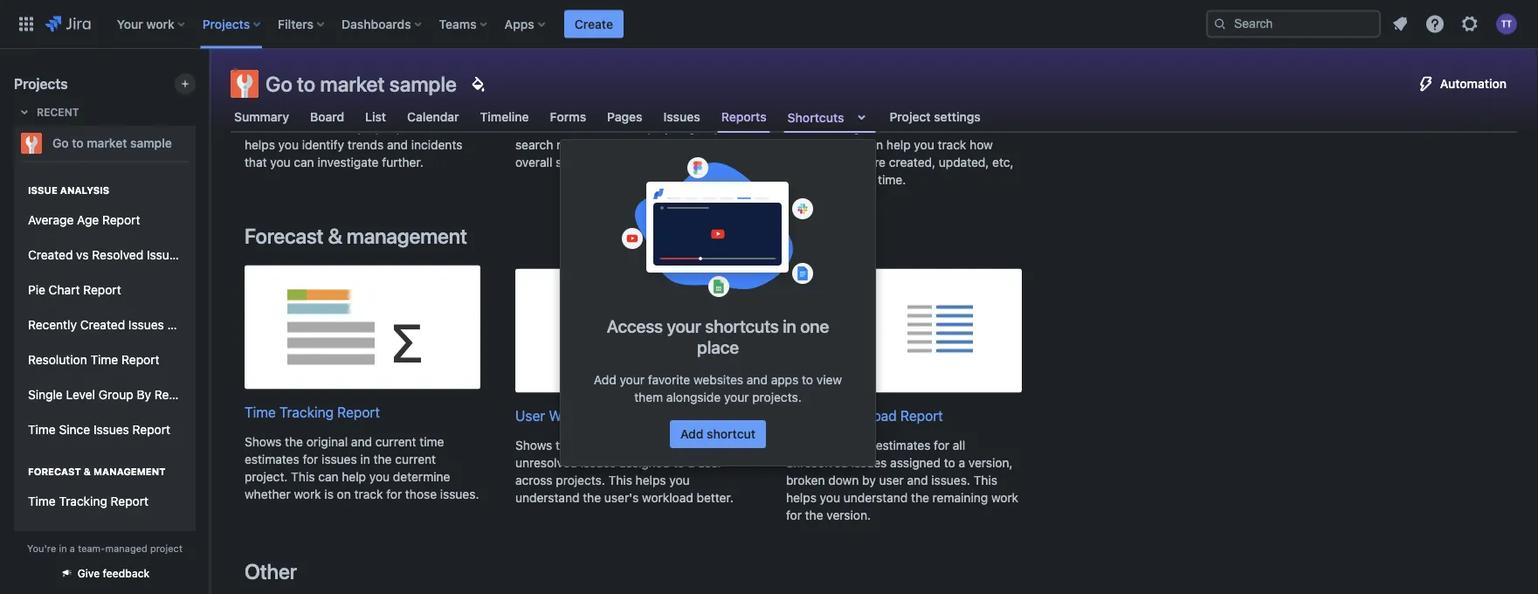 Task type: locate. For each thing, give the bounding box(es) containing it.
this inside shows the time estimates for all unresolved issues assigned to a version, broken down by user and issues. this helps you understand the remaining work for the version.
[[974, 473, 998, 488]]

work down version,
[[992, 491, 1019, 505]]

0 horizontal spatial in
[[59, 543, 67, 554]]

time
[[360, 103, 385, 117], [420, 435, 444, 449], [577, 438, 602, 453], [848, 438, 873, 453]]

group.
[[639, 155, 676, 170]]

1 vertical spatial user workload report link
[[21, 519, 189, 554]]

issues. up remaining
[[932, 473, 971, 488]]

helps inside "shows issues grouped by a particular field for a filter. this helps you group search results by a field and see the overall status of each group."
[[631, 120, 662, 135]]

issues up filter.
[[556, 103, 591, 117]]

0 horizontal spatial &
[[84, 466, 91, 478]]

add your favorite websites and apps to view them alongside your projects.
[[594, 373, 842, 405]]

1 horizontal spatial workload
[[549, 408, 609, 424]]

0 horizontal spatial date
[[818, 103, 843, 117]]

0 vertical spatial projects
[[202, 17, 250, 31]]

add inside button
[[681, 427, 704, 441]]

that inside shows the length of time taken to resolve a set of issues for a project/filter. this helps you identify trends and incidents that you can investigate further.
[[245, 155, 267, 170]]

a left set
[[245, 120, 251, 135]]

0 horizontal spatial user workload report link
[[21, 519, 189, 554]]

incidents
[[411, 138, 463, 152]]

1 horizontal spatial projects.
[[753, 390, 802, 405]]

this inside "shows issues grouped by a particular field for a filter. this helps you group search results by a field and see the overall status of each group."
[[604, 120, 628, 135]]

of inside "shows issues grouped by a particular field for a filter. this helps you group search results by a field and see the overall status of each group."
[[594, 155, 605, 170]]

team-
[[78, 543, 105, 554]]

understand down across
[[516, 491, 580, 505]]

report inside created vs resolved issues report link
[[186, 248, 224, 262]]

sidebar navigation image
[[190, 70, 229, 105]]

0 vertical spatial time tracking report
[[245, 404, 380, 421]]

1 vertical spatial user
[[28, 529, 55, 544]]

and up against
[[874, 103, 895, 117]]

length
[[307, 103, 342, 117]]

a left version,
[[959, 456, 966, 470]]

issues
[[664, 110, 701, 124], [147, 248, 182, 262], [128, 318, 164, 332], [93, 423, 129, 437]]

can up is
[[318, 470, 339, 484]]

track right on
[[354, 487, 383, 502]]

resolve
[[437, 103, 478, 117]]

user workload report up give
[[28, 529, 152, 544]]

1 vertical spatial time tracking report
[[28, 494, 149, 509]]

Search field
[[1207, 10, 1381, 38]]

create button
[[564, 10, 624, 38]]

of down were
[[864, 173, 875, 187]]

to left view
[[802, 373, 814, 387]]

issues inside shows the original and current time estimates for issues in the current project. this can help you determine whether work is on track for those issues.
[[322, 452, 357, 467]]

shows up set
[[245, 103, 282, 117]]

to inside shows the time estimates for all unresolved issues assigned to a version, broken down by user and issues. this helps you understand the remaining work for the version.
[[944, 456, 956, 470]]

workload up shows the time estimates for all unresolved issues assigned to a user across projects. this helps you understand the user's workload better.
[[549, 408, 609, 424]]

version workload report link
[[786, 269, 1022, 426]]

a inside shows the time estimates for all unresolved issues assigned to a version, broken down by user and issues. this helps you understand the remaining work for the version.
[[959, 456, 966, 470]]

workload up give
[[58, 529, 111, 544]]

0 horizontal spatial go
[[52, 136, 69, 150]]

user left team-
[[28, 529, 55, 544]]

track
[[938, 138, 967, 152], [354, 487, 383, 502]]

work inside shows the time estimates for all unresolved issues assigned to a version, broken down by user and issues. this helps you understand the remaining work for the version.
[[992, 491, 1019, 505]]

by right pages
[[645, 103, 659, 117]]

1 horizontal spatial go
[[266, 72, 293, 96]]

2 horizontal spatial your
[[724, 390, 749, 405]]

shows up across
[[516, 438, 553, 453]]

unresolved up broken at the bottom right of page
[[786, 456, 848, 470]]

period
[[824, 173, 860, 187]]

estimates inside shows the time estimates for all unresolved issues assigned to a version, broken down by user and issues. this helps you understand the remaining work for the version.
[[876, 438, 931, 453]]

time tracking report inside 'group'
[[28, 494, 149, 509]]

down
[[829, 473, 859, 488]]

add down "access"
[[594, 373, 617, 387]]

0 vertical spatial user workload report
[[516, 408, 655, 424]]

primary element
[[10, 0, 1207, 48]]

all inside shows the time estimates for all unresolved issues assigned to a user across projects. this helps you understand the user's workload better.
[[682, 438, 695, 453]]

project settings
[[890, 110, 981, 124]]

you're
[[27, 543, 56, 554]]

report
[[102, 213, 140, 227], [186, 248, 224, 262], [83, 283, 121, 297], [167, 318, 205, 332], [122, 353, 159, 367], [154, 388, 192, 402], [337, 404, 380, 421], [613, 408, 655, 424], [901, 408, 943, 424], [132, 423, 170, 437], [111, 494, 149, 509], [114, 529, 152, 544]]

you inside shows the original and current time estimates for issues in the current project. this can help you determine whether work is on track for those issues.
[[369, 470, 390, 484]]

work right your at the left of page
[[146, 17, 175, 31]]

for down original
[[303, 452, 318, 467]]

the
[[285, 103, 303, 117], [786, 120, 805, 135], [891, 120, 909, 135], [967, 120, 985, 135], [700, 138, 718, 152], [285, 435, 303, 449], [556, 438, 574, 453], [827, 438, 845, 453], [374, 452, 392, 467], [583, 491, 601, 505], [911, 491, 930, 505], [805, 508, 824, 523]]

1 vertical spatial market
[[87, 136, 127, 150]]

time since issues report
[[28, 423, 170, 437]]

shows inside shows the original and current time estimates for issues in the current project. this can help you determine whether work is on track for those issues.
[[245, 435, 282, 449]]

tracking inside 'group'
[[59, 494, 107, 509]]

and up group.
[[653, 138, 674, 152]]

group
[[99, 388, 133, 402]]

shortcuts
[[705, 315, 779, 336]]

help image
[[1425, 14, 1446, 35]]

0 vertical spatial your
[[667, 315, 701, 336]]

1 vertical spatial by
[[598, 138, 612, 152]]

help up created,
[[887, 138, 911, 152]]

work inside shows the original and current time estimates for issues in the current project. this can help you determine whether work is on track for those issues.
[[294, 487, 321, 502]]

settings
[[934, 110, 981, 124]]

projects. down apps
[[753, 390, 802, 405]]

0 horizontal spatial your
[[620, 373, 645, 387]]

0 vertical spatial help
[[887, 138, 911, 152]]

understand
[[516, 491, 580, 505], [844, 491, 908, 505]]

jira image
[[45, 14, 91, 35], [45, 14, 91, 35]]

level
[[66, 388, 95, 402]]

access
[[607, 315, 663, 336]]

0 vertical spatial forecast & management
[[245, 224, 467, 248]]

1 vertical spatial add
[[681, 427, 704, 441]]

1 vertical spatial projects.
[[556, 473, 605, 488]]

2 horizontal spatial work
[[992, 491, 1019, 505]]

average age report link
[[21, 203, 189, 238]]

group
[[21, 161, 224, 594], [21, 166, 224, 453], [21, 447, 189, 594]]

this up user's
[[609, 473, 633, 488]]

average age report
[[28, 213, 140, 227]]

and down project/filter.
[[387, 138, 408, 152]]

market up length
[[320, 72, 385, 96]]

management down 'time since issues report' link
[[93, 466, 166, 478]]

1 horizontal spatial projects
[[202, 17, 250, 31]]

1 horizontal spatial user workload report
[[516, 408, 655, 424]]

0 horizontal spatial go to market sample
[[52, 136, 172, 150]]

for a date field and project/filter, maps the issues against the date that the field was set. this can help you track how many issues were created, updated, etc, over a period of time.
[[786, 103, 1014, 187]]

websites
[[694, 373, 744, 387]]

1 horizontal spatial all
[[953, 438, 966, 453]]

in inside access your shortcuts in one place
[[783, 315, 797, 336]]

and right original
[[351, 435, 372, 449]]

your up place
[[667, 315, 701, 336]]

of inside for a date field and project/filter, maps the issues against the date that the field was set. this can help you track how many issues were created, updated, etc, over a period of time.
[[864, 173, 875, 187]]

2 horizontal spatial by
[[863, 473, 876, 488]]

to up remaining
[[944, 456, 956, 470]]

issues.
[[932, 473, 971, 488], [440, 487, 479, 502]]

field up against
[[847, 103, 871, 117]]

projects up sidebar navigation image at left top
[[202, 17, 250, 31]]

1 understand from the left
[[516, 491, 580, 505]]

projects up collapse recent projects image
[[14, 76, 68, 92]]

0 horizontal spatial created
[[28, 248, 73, 262]]

1 vertical spatial go to market sample
[[52, 136, 172, 150]]

for left add shortcut
[[663, 438, 679, 453]]

1 horizontal spatial management
[[347, 224, 467, 248]]

version
[[786, 408, 834, 424]]

project/filter,
[[899, 103, 970, 117]]

1 vertical spatial management
[[93, 466, 166, 478]]

all inside shows the time estimates for all unresolved issues assigned to a version, broken down by user and issues. this helps you understand the remaining work for the version.
[[953, 438, 966, 453]]

2 all from the left
[[953, 438, 966, 453]]

1 vertical spatial sample
[[130, 136, 172, 150]]

and inside shows the original and current time estimates for issues in the current project. this can help you determine whether work is on track for those issues.
[[351, 435, 372, 449]]

projects. inside shows the time estimates for all unresolved issues assigned to a user across projects. this helps you understand the user's workload better.
[[556, 473, 605, 488]]

sample up taken
[[389, 72, 457, 96]]

shows for user
[[516, 438, 553, 453]]

0 horizontal spatial management
[[93, 466, 166, 478]]

assigned up remaining
[[891, 456, 941, 470]]

0 horizontal spatial add
[[594, 373, 617, 387]]

user right the down at the bottom right
[[880, 473, 904, 488]]

sample left add to starred image
[[130, 136, 172, 150]]

0 horizontal spatial work
[[146, 17, 175, 31]]

assigned inside shows the time estimates for all unresolved issues assigned to a user across projects. this helps you understand the user's workload better.
[[620, 456, 670, 470]]

go down recent
[[52, 136, 69, 150]]

add shortcut
[[681, 427, 756, 441]]

all for user workload report
[[682, 438, 695, 453]]

issues down original
[[322, 452, 357, 467]]

workload inside the version workload report link
[[837, 408, 897, 424]]

board
[[310, 110, 344, 124]]

banner
[[0, 0, 1539, 49]]

resolution time report
[[28, 353, 159, 367]]

assigned for version workload report
[[891, 456, 941, 470]]

1 horizontal spatial by
[[645, 103, 659, 117]]

1 horizontal spatial estimates
[[605, 438, 660, 453]]

1 horizontal spatial can
[[318, 470, 339, 484]]

a right the for
[[808, 103, 815, 117]]

1 vertical spatial time tracking report link
[[21, 484, 189, 519]]

issues up user's
[[581, 456, 616, 470]]

all left the shortcut
[[682, 438, 695, 453]]

shows inside shows the time estimates for all unresolved issues assigned to a user across projects. this helps you understand the user's workload better.
[[516, 438, 553, 453]]

this inside shows the original and current time estimates for issues in the current project. this can help you determine whether work is on track for those issues.
[[291, 470, 315, 484]]

0 vertical spatial by
[[645, 103, 659, 117]]

forecast & management down time since issues report
[[28, 466, 166, 478]]

0 vertical spatial sample
[[389, 72, 457, 96]]

1 horizontal spatial work
[[294, 487, 321, 502]]

your down websites
[[724, 390, 749, 405]]

2 understand from the left
[[844, 491, 908, 505]]

issues link
[[660, 101, 704, 133]]

go to market sample link
[[14, 126, 189, 161]]

shows for version
[[786, 438, 823, 453]]

issues down single level group by report
[[93, 423, 129, 437]]

identify
[[302, 138, 344, 152]]

projects
[[202, 17, 250, 31], [14, 76, 68, 92]]

0 horizontal spatial track
[[354, 487, 383, 502]]

created left vs
[[28, 248, 73, 262]]

1 horizontal spatial your
[[667, 315, 701, 336]]

list
[[365, 110, 386, 124]]

this right set.
[[836, 138, 860, 152]]

issues inside "shows issues grouped by a particular field for a filter. this helps you group search results by a field and see the overall status of each group."
[[556, 103, 591, 117]]

workload
[[642, 491, 694, 505]]

set background color image
[[467, 73, 488, 94]]

add to starred image
[[190, 133, 211, 154]]

add for add shortcut
[[681, 427, 704, 441]]

were
[[859, 155, 886, 170]]

vs
[[76, 248, 89, 262]]

time tracking report
[[245, 404, 380, 421], [28, 494, 149, 509]]

0 vertical spatial go to market sample
[[266, 72, 457, 96]]

recently
[[28, 318, 77, 332]]

to right taken
[[422, 103, 434, 117]]

projects button
[[197, 10, 268, 38]]

time inside shows the time estimates for all unresolved issues assigned to a version, broken down by user and issues. this helps you understand the remaining work for the version.
[[848, 438, 873, 453]]

0 vertical spatial forecast
[[245, 224, 324, 248]]

you up workload
[[670, 473, 690, 488]]

forecast & management
[[245, 224, 467, 248], [28, 466, 166, 478]]

helps down grouped
[[631, 120, 662, 135]]

feedback
[[103, 568, 150, 580]]

1 horizontal spatial issues.
[[932, 473, 971, 488]]

to inside add your favorite websites and apps to view them alongside your projects.
[[802, 373, 814, 387]]

shows up the search
[[516, 103, 553, 117]]

0 horizontal spatial projects
[[14, 76, 68, 92]]

time inside shows the time estimates for all unresolved issues assigned to a user across projects. this helps you understand the user's workload better.
[[577, 438, 602, 453]]

1 vertical spatial can
[[294, 155, 314, 170]]

assigned inside shows the time estimates for all unresolved issues assigned to a version, broken down by user and issues. this helps you understand the remaining work for the version.
[[891, 456, 941, 470]]

0 horizontal spatial tracking
[[59, 494, 107, 509]]

shows inside shows the time estimates for all unresolved issues assigned to a version, broken down by user and issues. this helps you understand the remaining work for the version.
[[786, 438, 823, 453]]

shows the time estimates for all unresolved issues assigned to a user across projects. this helps you understand the user's workload better.
[[516, 438, 734, 505]]

apps
[[771, 373, 799, 387]]

of left the each
[[594, 155, 605, 170]]

your profile and settings image
[[1497, 14, 1518, 35]]

you inside shows the time estimates for all unresolved issues assigned to a user across projects. this helps you understand the user's workload better.
[[670, 473, 690, 488]]

1 horizontal spatial add
[[681, 427, 704, 441]]

tab list
[[220, 101, 1528, 133]]

market up analysis
[[87, 136, 127, 150]]

date down project/filter,
[[913, 120, 938, 135]]

0 horizontal spatial user
[[698, 456, 723, 470]]

favorite
[[648, 373, 691, 387]]

1 vertical spatial track
[[354, 487, 383, 502]]

2 unresolved from the left
[[786, 456, 848, 470]]

this right project.
[[291, 470, 315, 484]]

to up length
[[297, 72, 316, 96]]

assigned up workload
[[620, 456, 670, 470]]

tab list containing reports
[[220, 101, 1528, 133]]

your inside access your shortcuts in one place
[[667, 315, 701, 336]]

and right the down at the bottom right
[[907, 473, 928, 488]]

estimates
[[605, 438, 660, 453], [876, 438, 931, 453], [245, 452, 299, 467]]

management
[[347, 224, 467, 248], [93, 466, 166, 478]]

1 horizontal spatial that
[[941, 120, 963, 135]]

issues inside shows the time estimates for all unresolved issues assigned to a user across projects. this helps you understand the user's workload better.
[[581, 456, 616, 470]]

2 vertical spatial your
[[724, 390, 749, 405]]

0 horizontal spatial can
[[294, 155, 314, 170]]

shortcut
[[707, 427, 756, 441]]

date
[[818, 103, 843, 117], [913, 120, 938, 135]]

add inside add your favorite websites and apps to view them alongside your projects.
[[594, 373, 617, 387]]

you left identify
[[278, 138, 299, 152]]

unresolved inside shows the time estimates for all unresolved issues assigned to a version, broken down by user and issues. this helps you understand the remaining work for the version.
[[786, 456, 848, 470]]

work left is
[[294, 487, 321, 502]]

user
[[698, 456, 723, 470], [880, 473, 904, 488]]

by
[[645, 103, 659, 117], [598, 138, 612, 152], [863, 473, 876, 488]]

track up updated,
[[938, 138, 967, 152]]

0 horizontal spatial estimates
[[245, 452, 299, 467]]

created,
[[889, 155, 936, 170]]

etc,
[[993, 155, 1014, 170]]

0 vertical spatial market
[[320, 72, 385, 96]]

1 horizontal spatial created
[[80, 318, 125, 332]]

0 horizontal spatial projects.
[[556, 473, 605, 488]]

you up "see"
[[665, 120, 685, 135]]

can
[[863, 138, 884, 152], [294, 155, 314, 170], [318, 470, 339, 484]]

0 vertical spatial management
[[347, 224, 467, 248]]

0 vertical spatial date
[[818, 103, 843, 117]]

time tracking report up original
[[245, 404, 380, 421]]

work
[[146, 17, 175, 31], [294, 487, 321, 502], [992, 491, 1019, 505]]

search image
[[1214, 17, 1228, 31]]

2 group from the top
[[21, 166, 224, 453]]

1 horizontal spatial user
[[516, 408, 545, 424]]

projects inside popup button
[[202, 17, 250, 31]]

this up incidents
[[433, 120, 457, 135]]

field down maps
[[988, 120, 1013, 135]]

a inside shows the time estimates for all unresolved issues assigned to a user across projects. this helps you understand the user's workload better.
[[688, 456, 695, 470]]

go to market sample up analysis
[[52, 136, 172, 150]]

of
[[345, 103, 357, 117], [275, 120, 287, 135], [594, 155, 605, 170], [864, 173, 875, 187]]

0 horizontal spatial assigned
[[620, 456, 670, 470]]

0 vertical spatial user
[[698, 456, 723, 470]]

& down time since issues report
[[84, 466, 91, 478]]

2 assigned from the left
[[891, 456, 941, 470]]

0 vertical spatial &
[[328, 224, 342, 248]]

0 horizontal spatial that
[[245, 155, 267, 170]]

1 unresolved from the left
[[516, 456, 578, 470]]

0 horizontal spatial user
[[28, 529, 55, 544]]

workload for projects.
[[549, 408, 609, 424]]

this inside shows the length of time taken to resolve a set of issues for a project/filter. this helps you identify trends and incidents that you can investigate further.
[[433, 120, 457, 135]]

time tracking report link
[[245, 266, 481, 423], [21, 484, 189, 519]]

0 vertical spatial user workload report link
[[516, 269, 751, 426]]

shows down version
[[786, 438, 823, 453]]

1 horizontal spatial track
[[938, 138, 967, 152]]

filter.
[[572, 120, 601, 135]]

you left "determine"
[[369, 470, 390, 484]]

0 horizontal spatial unresolved
[[516, 456, 578, 470]]

1 assigned from the left
[[620, 456, 670, 470]]

group containing time tracking report
[[21, 447, 189, 594]]

shows inside "shows issues grouped by a particular field for a filter. this helps you group search results by a field and see the overall status of each group."
[[516, 103, 553, 117]]

settings image
[[1460, 14, 1481, 35]]

you down the down at the bottom right
[[820, 491, 841, 505]]

create
[[575, 17, 613, 31]]

1 all from the left
[[682, 438, 695, 453]]

work inside popup button
[[146, 17, 175, 31]]

a up results on the top left
[[562, 120, 569, 135]]

for down length
[[329, 120, 344, 135]]

you up created,
[[914, 138, 935, 152]]

for up the search
[[543, 120, 559, 135]]

1 vertical spatial tracking
[[59, 494, 107, 509]]

1 vertical spatial user workload report
[[28, 529, 152, 544]]

3 group from the top
[[21, 447, 189, 594]]

maps
[[974, 103, 1004, 117]]

& down investigate
[[328, 224, 342, 248]]

add for add your favorite websites and apps to view them alongside your projects.
[[594, 373, 617, 387]]

pages
[[607, 110, 643, 124]]

and
[[874, 103, 895, 117], [387, 138, 408, 152], [653, 138, 674, 152], [747, 373, 768, 387], [351, 435, 372, 449], [907, 473, 928, 488]]

timeline link
[[477, 101, 533, 133]]

1 vertical spatial &
[[84, 466, 91, 478]]

field up the each
[[625, 138, 649, 152]]

time since issues report link
[[21, 412, 189, 447]]

original
[[307, 435, 348, 449]]

shows inside shows the length of time taken to resolve a set of issues for a project/filter. this helps you identify trends and incidents that you can investigate further.
[[245, 103, 282, 117]]

that inside for a date field and project/filter, maps the issues against the date that the field was set. this can help you track how many issues were created, updated, etc, over a period of time.
[[941, 120, 963, 135]]

1 group from the top
[[21, 161, 224, 594]]

projects. up user's
[[556, 473, 605, 488]]

alongside
[[667, 390, 721, 405]]

user workload report down them
[[516, 408, 655, 424]]

your up them
[[620, 373, 645, 387]]

estimates inside shows the time estimates for all unresolved issues assigned to a user across projects. this helps you understand the user's workload better.
[[605, 438, 660, 453]]

can down identify
[[294, 155, 314, 170]]

recent
[[37, 106, 79, 118]]

helps inside shows the length of time taken to resolve a set of issues for a project/filter. this helps you identify trends and incidents that you can investigate further.
[[245, 138, 275, 152]]

estimates for user workload report
[[605, 438, 660, 453]]

shortcuts button
[[784, 101, 876, 133]]

by right the down at the bottom right
[[863, 473, 876, 488]]

0 horizontal spatial time tracking report
[[28, 494, 149, 509]]

unresolved inside shows the time estimates for all unresolved issues assigned to a user across projects. this helps you understand the user's workload better.
[[516, 456, 578, 470]]

further.
[[382, 155, 424, 170]]

user down add shortcut button
[[698, 456, 723, 470]]

1 horizontal spatial user
[[880, 473, 904, 488]]

understand up version.
[[844, 491, 908, 505]]

0 vertical spatial tracking
[[280, 404, 334, 421]]

2 horizontal spatial in
[[783, 315, 797, 336]]

0 horizontal spatial issues.
[[440, 487, 479, 502]]

all
[[682, 438, 695, 453], [953, 438, 966, 453]]

a up the each
[[615, 138, 622, 152]]

sample inside go to market sample link
[[130, 136, 172, 150]]

understand inside shows the time estimates for all unresolved issues assigned to a version, broken down by user and issues. this helps you understand the remaining work for the version.
[[844, 491, 908, 505]]

help inside for a date field and project/filter, maps the issues against the date that the field was set. this can help you track how many issues were created, updated, etc, over a period of time.
[[887, 138, 911, 152]]



Task type: describe. For each thing, give the bounding box(es) containing it.
0 vertical spatial created
[[28, 248, 73, 262]]

recently created issues report link
[[21, 308, 205, 343]]

search
[[516, 138, 553, 152]]

list link
[[362, 101, 390, 133]]

issues down pie chart report link
[[128, 318, 164, 332]]

report inside resolution time report link
[[122, 353, 159, 367]]

track inside for a date field and project/filter, maps the issues against the date that the field was set. this can help you track how many issues were created, updated, etc, over a period of time.
[[938, 138, 967, 152]]

can inside for a date field and project/filter, maps the issues against the date that the field was set. this can help you track how many issues were created, updated, etc, over a period of time.
[[863, 138, 884, 152]]

access your shortcuts in one place
[[607, 315, 829, 357]]

issues. inside shows the time estimates for all unresolved issues assigned to a version, broken down by user and issues. this helps you understand the remaining work for the version.
[[932, 473, 971, 488]]

projects. inside add your favorite websites and apps to view them alongside your projects.
[[753, 390, 802, 405]]

dashboards
[[342, 17, 411, 31]]

better.
[[697, 491, 734, 505]]

is
[[325, 487, 334, 502]]

estimates inside shows the original and current time estimates for issues in the current project. this can help you determine whether work is on track for those issues.
[[245, 452, 299, 467]]

to inside shows the length of time taken to resolve a set of issues for a project/filter. this helps you identify trends and incidents that you can investigate further.
[[422, 103, 434, 117]]

appswitcher icon image
[[16, 14, 37, 35]]

resolution time report link
[[21, 343, 189, 377]]

help inside shows the original and current time estimates for issues in the current project. this can help you determine whether work is on track for those issues.
[[342, 470, 366, 484]]

unresolved for version
[[786, 456, 848, 470]]

1 horizontal spatial sample
[[389, 72, 457, 96]]

over
[[786, 173, 811, 187]]

give
[[78, 568, 100, 580]]

banner containing your work
[[0, 0, 1539, 49]]

single level group by report
[[28, 388, 192, 402]]

pie chart report
[[28, 283, 121, 297]]

issues up set.
[[808, 120, 843, 135]]

issues. inside shows the original and current time estimates for issues in the current project. this can help you determine whether work is on track for those issues.
[[440, 487, 479, 502]]

0 vertical spatial current
[[375, 435, 416, 449]]

create project image
[[178, 77, 192, 91]]

0 horizontal spatial time tracking report link
[[21, 484, 189, 519]]

this inside shows the time estimates for all unresolved issues assigned to a user across projects. this helps you understand the user's workload better.
[[609, 473, 633, 488]]

report inside recently created issues report link
[[167, 318, 205, 332]]

0 horizontal spatial by
[[598, 138, 612, 152]]

1 vertical spatial forecast & management
[[28, 466, 166, 478]]

automation image
[[1416, 73, 1437, 94]]

recently created issues report
[[28, 318, 205, 332]]

the inside "shows issues grouped by a particular field for a filter. this helps you group search results by a field and see the overall status of each group."
[[700, 138, 718, 152]]

resolution
[[28, 353, 87, 367]]

version.
[[827, 508, 871, 523]]

1 horizontal spatial date
[[913, 120, 938, 135]]

helps inside shows the time estimates for all unresolved issues assigned to a version, broken down by user and issues. this helps you understand the remaining work for the version.
[[786, 491, 817, 505]]

issues inside shows the length of time taken to resolve a set of issues for a project/filter. this helps you identify trends and incidents that you can investigate further.
[[290, 120, 326, 135]]

0 vertical spatial go
[[266, 72, 293, 96]]

can inside shows the original and current time estimates for issues in the current project. this can help you determine whether work is on track for those issues.
[[318, 470, 339, 484]]

workload for down
[[837, 408, 897, 424]]

1 horizontal spatial market
[[320, 72, 385, 96]]

give feedback button
[[50, 559, 160, 588]]

issues up period
[[820, 155, 856, 170]]

1 horizontal spatial tracking
[[280, 404, 334, 421]]

time up project.
[[245, 404, 276, 421]]

of right set
[[275, 120, 287, 135]]

and inside shows the time estimates for all unresolved issues assigned to a version, broken down by user and issues. this helps you understand the remaining work for the version.
[[907, 473, 928, 488]]

1 horizontal spatial time tracking report
[[245, 404, 380, 421]]

1 horizontal spatial forecast & management
[[245, 224, 467, 248]]

time inside shows the original and current time estimates for issues in the current project. this can help you determine whether work is on track for those issues.
[[420, 435, 444, 449]]

issues inside shows the time estimates for all unresolved issues assigned to a version, broken down by user and issues. this helps you understand the remaining work for the version.
[[852, 456, 887, 470]]

updated,
[[939, 155, 990, 170]]

user inside shows the time estimates for all unresolved issues assigned to a user across projects. this helps you understand the user's workload better.
[[698, 456, 723, 470]]

calendar
[[407, 110, 459, 124]]

time left since
[[28, 423, 56, 437]]

chart
[[49, 283, 80, 297]]

issues right resolved
[[147, 248, 182, 262]]

one
[[801, 315, 829, 336]]

you inside shows the time estimates for all unresolved issues assigned to a version, broken down by user and issues. this helps you understand the remaining work for the version.
[[820, 491, 841, 505]]

of right "board"
[[345, 103, 357, 117]]

issues up "see"
[[664, 110, 701, 124]]

estimates for version workload report
[[876, 438, 931, 453]]

determine
[[393, 470, 450, 484]]

pie chart report link
[[21, 273, 189, 308]]

you inside for a date field and project/filter, maps the issues against the date that the field was set. this can help you track how many issues were created, updated, etc, over a period of time.
[[914, 138, 935, 152]]

reports
[[722, 110, 767, 124]]

user inside 'group'
[[28, 529, 55, 544]]

your for access
[[667, 315, 701, 336]]

summary link
[[231, 101, 293, 133]]

1 horizontal spatial &
[[328, 224, 342, 248]]

issue
[[28, 185, 58, 196]]

for inside shows the time estimates for all unresolved issues assigned to a user across projects. this helps you understand the user's workload better.
[[663, 438, 679, 453]]

view
[[817, 373, 842, 387]]

remaining
[[933, 491, 988, 505]]

many
[[786, 155, 817, 170]]

track inside shows the original and current time estimates for issues in the current project. this can help you determine whether work is on track for those issues.
[[354, 487, 383, 502]]

time inside shows the length of time taken to resolve a set of issues for a project/filter. this helps you identify trends and incidents that you can investigate further.
[[360, 103, 385, 117]]

1 vertical spatial go
[[52, 136, 69, 150]]

a right over
[[814, 173, 821, 187]]

board link
[[307, 101, 348, 133]]

shows issues grouped by a particular field for a filter. this helps you group search results by a field and see the overall status of each group.
[[516, 103, 726, 170]]

analysis
[[60, 185, 109, 196]]

and inside for a date field and project/filter, maps the issues against the date that the field was set. this can help you track how many issues were created, updated, etc, over a period of time.
[[874, 103, 895, 117]]

group
[[689, 120, 722, 135]]

for inside shows the length of time taken to resolve a set of issues for a project/filter. this helps you identify trends and incidents that you can investigate further.
[[329, 120, 344, 135]]

set.
[[812, 138, 833, 152]]

1 vertical spatial projects
[[14, 76, 68, 92]]

1 horizontal spatial go to market sample
[[266, 72, 457, 96]]

apps button
[[500, 10, 552, 38]]

to inside shows the time estimates for all unresolved issues assigned to a user across projects. this helps you understand the user's workload better.
[[673, 456, 685, 470]]

collapse recent projects image
[[14, 101, 35, 122]]

and inside add your favorite websites and apps to view them alongside your projects.
[[747, 373, 768, 387]]

user inside shows the time estimates for all unresolved issues assigned to a version, broken down by user and issues. this helps you understand the remaining work for the version.
[[880, 473, 904, 488]]

for left those
[[386, 487, 402, 502]]

by inside shows the time estimates for all unresolved issues assigned to a version, broken down by user and issues. this helps you understand the remaining work for the version.
[[863, 473, 876, 488]]

age
[[77, 213, 99, 227]]

filters button
[[273, 10, 331, 38]]

dashboards button
[[336, 10, 429, 38]]

the inside shows the length of time taken to resolve a set of issues for a project/filter. this helps you identify trends and incidents that you can investigate further.
[[285, 103, 303, 117]]

your for add
[[620, 373, 645, 387]]

forms
[[550, 110, 586, 124]]

how
[[970, 138, 993, 152]]

and inside "shows issues grouped by a particular field for a filter. this helps you group search results by a field and see the overall status of each group."
[[653, 138, 674, 152]]

field up the search
[[516, 120, 540, 135]]

1 horizontal spatial forecast
[[245, 224, 324, 248]]

summary
[[234, 110, 289, 124]]

shows for time
[[245, 435, 282, 449]]

time up the single level group by report link
[[90, 353, 118, 367]]

single
[[28, 388, 63, 402]]

in inside shows the original and current time estimates for issues in the current project. this can help you determine whether work is on track for those issues.
[[360, 452, 370, 467]]

0 vertical spatial time tracking report link
[[245, 266, 481, 423]]

0 horizontal spatial market
[[87, 136, 127, 150]]

each
[[609, 155, 636, 170]]

single level group by report link
[[21, 377, 192, 412]]

1 vertical spatial created
[[80, 318, 125, 332]]

0 horizontal spatial user workload report
[[28, 529, 152, 544]]

a left "particular"
[[662, 103, 669, 117]]

0 horizontal spatial workload
[[58, 529, 111, 544]]

taken
[[388, 103, 419, 117]]

for down broken at the bottom right of page
[[786, 508, 802, 523]]

version,
[[969, 456, 1013, 470]]

overall
[[516, 155, 553, 170]]

a left team-
[[70, 543, 75, 554]]

them
[[635, 390, 663, 405]]

& inside 'group'
[[84, 466, 91, 478]]

pages link
[[604, 101, 646, 133]]

report inside pie chart report link
[[83, 283, 121, 297]]

you down set
[[270, 155, 291, 170]]

set
[[255, 120, 272, 135]]

0 horizontal spatial forecast
[[28, 466, 81, 478]]

report inside the version workload report link
[[901, 408, 943, 424]]

this inside for a date field and project/filter, maps the issues against the date that the field was set. this can help you track how many issues were created, updated, etc, over a period of time.
[[836, 138, 860, 152]]

for up remaining
[[934, 438, 950, 453]]

shows the time estimates for all unresolved issues assigned to a version, broken down by user and issues. this helps you understand the remaining work for the version.
[[786, 438, 1019, 523]]

add shortcut button
[[670, 420, 766, 448]]

a up trends
[[348, 120, 354, 135]]

1 vertical spatial current
[[395, 452, 436, 467]]

created vs resolved issues report link
[[21, 238, 224, 273]]

timeline
[[480, 110, 529, 124]]

understand inside shows the time estimates for all unresolved issues assigned to a user across projects. this helps you understand the user's workload better.
[[516, 491, 580, 505]]

helps inside shows the time estimates for all unresolved issues assigned to a user across projects. this helps you understand the user's workload better.
[[636, 473, 666, 488]]

average
[[28, 213, 74, 227]]

assigned for user workload report
[[620, 456, 670, 470]]

those
[[405, 487, 437, 502]]

version workload report
[[786, 408, 943, 424]]

time up you're
[[28, 494, 56, 509]]

filters
[[278, 17, 314, 31]]

created vs resolved issues report
[[28, 248, 224, 262]]

was
[[786, 138, 808, 152]]

report inside the single level group by report link
[[154, 388, 192, 402]]

all for version workload report
[[953, 438, 966, 453]]

pie
[[28, 283, 45, 297]]

for inside "shows issues grouped by a particular field for a filter. this helps you group search results by a field and see the overall status of each group."
[[543, 120, 559, 135]]

for
[[786, 103, 805, 117]]

report inside 'time since issues report' link
[[132, 423, 170, 437]]

1 horizontal spatial user workload report link
[[516, 269, 751, 426]]

notifications image
[[1390, 14, 1411, 35]]

to down recent
[[72, 136, 84, 150]]

calendar link
[[404, 101, 463, 133]]

2 vertical spatial in
[[59, 543, 67, 554]]

since
[[59, 423, 90, 437]]

can inside shows the length of time taken to resolve a set of issues for a project/filter. this helps you identify trends and incidents that you can investigate further.
[[294, 155, 314, 170]]

unresolved for user
[[516, 456, 578, 470]]

give feedback
[[78, 568, 150, 580]]

automation
[[1441, 76, 1507, 91]]

you inside "shows issues grouped by a particular field for a filter. this helps you group search results by a field and see the overall status of each group."
[[665, 120, 685, 135]]

teams
[[439, 17, 477, 31]]

and inside shows the length of time taken to resolve a set of issues for a project/filter. this helps you identify trends and incidents that you can investigate further.
[[387, 138, 408, 152]]

particular
[[672, 103, 726, 117]]

other
[[245, 559, 297, 584]]

report inside average age report link
[[102, 213, 140, 227]]

resolved
[[92, 248, 143, 262]]

grouped
[[595, 103, 642, 117]]

project
[[150, 543, 183, 554]]

status
[[556, 155, 591, 170]]



Task type: vqa. For each thing, say whether or not it's contained in the screenshot.
links
no



